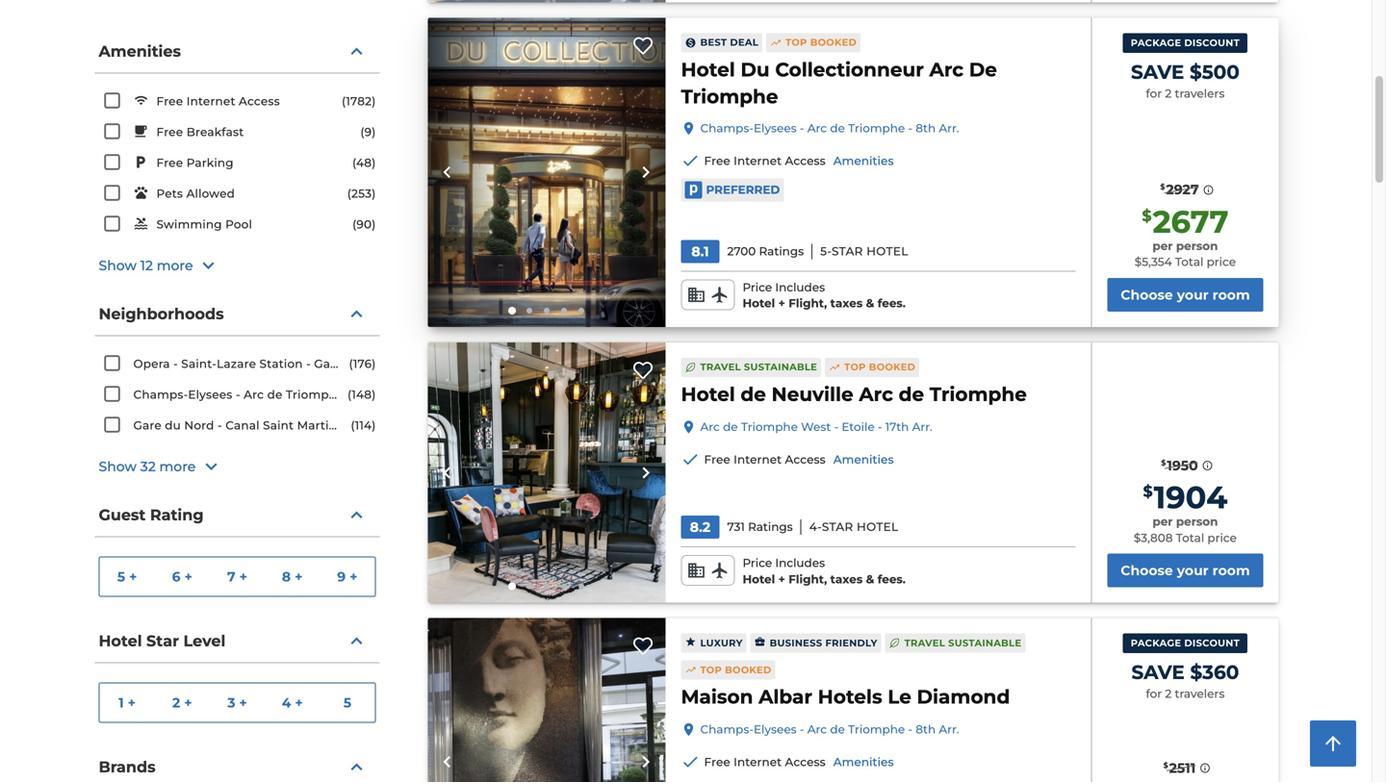 Task type: describe. For each thing, give the bounding box(es) containing it.
fees. for collectionneur
[[878, 297, 906, 311]]

2700
[[727, 245, 756, 258]]

station
[[259, 357, 303, 371]]

travelers for $360
[[1175, 687, 1225, 701]]

flight, for collectionneur
[[789, 297, 827, 311]]

8
[[282, 569, 291, 585]]

opera - saint-lazare station - galeries lafayette - 9th arr.
[[133, 357, 478, 371]]

arr. right the (148)
[[379, 388, 401, 402]]

allowed
[[186, 187, 235, 201]]

brands button
[[95, 747, 380, 783]]

10th
[[348, 419, 374, 433]]

de
[[969, 58, 997, 81]]

room for 1904
[[1213, 563, 1250, 579]]

brands
[[99, 758, 156, 777]]

5 +
[[117, 569, 137, 585]]

3 +
[[227, 695, 247, 711]]

saint
[[263, 419, 294, 433]]

731 ratings
[[727, 520, 793, 534]]

amenities for maison albar hotels le diamond
[[833, 756, 894, 770]]

lafayette
[[366, 357, 422, 371]]

free breakfast
[[156, 125, 244, 139]]

discount for $500
[[1184, 37, 1240, 49]]

diamond
[[917, 686, 1010, 709]]

neighborhoods button
[[95, 293, 380, 336]]

neighborhoods
[[99, 304, 224, 323]]

martin
[[297, 419, 337, 433]]

- down le
[[908, 723, 913, 737]]

go to image #4 image for hotel du collectionneur arc de triomphe
[[561, 308, 567, 314]]

1 horizontal spatial travel sustainable
[[905, 638, 1022, 649]]

maison
[[681, 686, 753, 709]]

$ for 1904
[[1143, 482, 1153, 501]]

free internet access amenities for neuville
[[704, 453, 894, 467]]

save for save $360
[[1132, 661, 1185, 684]]

albar
[[759, 686, 813, 709]]

living room image
[[428, 619, 666, 783]]

show 12 more
[[99, 258, 193, 274]]

ratings for collectionneur
[[759, 245, 804, 258]]

8.2
[[690, 519, 711, 536]]

elysees for hotel
[[754, 121, 797, 135]]

$ for 2927
[[1160, 183, 1165, 192]]

(90)
[[353, 218, 376, 232]]

$ for 2677
[[1142, 206, 1152, 225]]

731
[[727, 520, 745, 534]]

1 vertical spatial 8th
[[355, 388, 376, 402]]

go to image #1 image for hotel du collectionneur arc de triomphe
[[508, 307, 516, 315]]

friendly
[[825, 638, 878, 649]]

$5,354
[[1135, 255, 1172, 269]]

2927
[[1166, 182, 1199, 198]]

show 12 more button
[[99, 255, 376, 278]]

5 + button
[[100, 558, 155, 596]]

for for save $500
[[1146, 86, 1162, 100]]

free up free parking
[[156, 125, 183, 139]]

+ for 9 +
[[350, 569, 358, 585]]

free internet access
[[156, 95, 280, 108]]

opera
[[133, 357, 170, 371]]

arr. right the (114)
[[377, 419, 398, 433]]

access for hotel du collectionneur arc de triomphe
[[785, 154, 826, 168]]

2 inside '2 +' button
[[172, 695, 180, 711]]

0 horizontal spatial travel
[[700, 362, 741, 373]]

- left 17th
[[878, 420, 882, 434]]

package discount for $360
[[1131, 638, 1240, 649]]

$ for 1950
[[1161, 459, 1166, 468]]

champs-elysees - arc de triomphe - 8th arr. for hotel
[[700, 121, 959, 135]]

$360
[[1190, 661, 1239, 684]]

de left neuville
[[741, 383, 766, 406]]

arr. right 9th
[[457, 357, 478, 371]]

etoile
[[842, 420, 875, 434]]

4 + button
[[265, 684, 320, 722]]

pets
[[156, 187, 183, 201]]

- left 10th
[[340, 419, 345, 433]]

7 + button
[[210, 558, 265, 596]]

12
[[140, 258, 153, 274]]

9 +
[[337, 569, 358, 585]]

travelers for $500
[[1175, 86, 1225, 100]]

breakfast
[[186, 125, 244, 139]]

more for neighborhoods
[[159, 459, 196, 475]]

go to image #5 image for hotel de neuville arc de triomphe
[[579, 584, 584, 590]]

choose for 2677
[[1121, 287, 1173, 303]]

8 +
[[282, 569, 303, 585]]

6
[[172, 569, 181, 585]]

free parking
[[156, 156, 234, 170]]

taxes for collectionneur
[[830, 297, 863, 311]]

free down the maison
[[704, 756, 731, 770]]

lobby or reception image
[[428, 343, 666, 603]]

4 +
[[282, 695, 303, 711]]

de up "saint"
[[267, 388, 283, 402]]

photo carousel region for 1950
[[428, 343, 666, 603]]

6 + button
[[155, 558, 210, 596]]

room for 2677
[[1213, 287, 1250, 303]]

price for du
[[743, 281, 772, 294]]

star for neuville
[[822, 520, 853, 534]]

$ for 2511
[[1163, 761, 1168, 771]]

parking
[[186, 156, 234, 170]]

4-
[[809, 520, 822, 534]]

de down maison albar hotels le diamond element
[[830, 723, 845, 737]]

+ for 3 +
[[239, 695, 247, 711]]

photo carousel region for save $500
[[428, 18, 666, 327]]

9 + button
[[320, 558, 375, 596]]

(9)
[[360, 125, 376, 139]]

top booked for collectionneur
[[786, 37, 857, 48]]

8th for hotel du collectionneur arc de triomphe
[[916, 121, 936, 135]]

- right the 'west'
[[834, 420, 839, 434]]

price includes hotel + flight, taxes & fees. for neuville
[[743, 556, 906, 587]]

& for collectionneur
[[866, 297, 874, 311]]

internet for hotel de neuville arc de triomphe
[[734, 453, 782, 467]]

swimming
[[156, 218, 222, 232]]

fees. for neuville
[[878, 573, 906, 587]]

2677
[[1153, 203, 1229, 241]]

rating
[[150, 506, 204, 524]]

swimming pool
[[156, 218, 252, 232]]

+ for 6 +
[[184, 569, 192, 585]]

5 button
[[320, 684, 375, 722]]

- down hotel du collectionneur arc de triomphe element
[[908, 121, 913, 135]]

(1782)
[[342, 94, 376, 108]]

- right the station
[[306, 357, 311, 371]]

save $500
[[1131, 60, 1240, 84]]

1 vertical spatial elysees
[[188, 388, 233, 402]]

discount for $360
[[1184, 638, 1240, 649]]

go to image #2 image for hotel de neuville arc de triomphe
[[527, 584, 532, 590]]

go to image #3 image for hotel du collectionneur arc de triomphe
[[544, 308, 550, 314]]

- right nord
[[218, 419, 222, 433]]

go to image #2 image for hotel du collectionneur arc de triomphe
[[527, 308, 532, 314]]

includes for collectionneur
[[775, 281, 825, 294]]

1 horizontal spatial travel
[[905, 638, 945, 649]]

5-
[[820, 245, 832, 258]]

facade/entrance image
[[428, 18, 666, 327]]

includes for neuville
[[775, 556, 825, 570]]

luxury
[[700, 638, 743, 649]]

gare du nord - canal saint martin - 10th arr.
[[133, 419, 398, 433]]

4
[[282, 695, 291, 711]]

neuville
[[772, 383, 854, 406]]

choose for 1904
[[1121, 563, 1173, 579]]

(114)
[[351, 419, 376, 433]]

amenities for hotel du collectionneur arc de triomphe
[[833, 154, 894, 168]]

best deal
[[700, 37, 759, 48]]

1 photo carousel region from the top
[[428, 0, 666, 2]]

access up breakfast on the left of page
[[239, 95, 280, 108]]

2 + button
[[155, 684, 210, 722]]

$500
[[1190, 60, 1240, 84]]

(253)
[[347, 187, 376, 201]]

de up 17th
[[899, 383, 924, 406]]

arc inside hotel du collectionneur arc de triomphe
[[929, 58, 964, 81]]

du
[[165, 419, 181, 433]]

(148)
[[347, 388, 376, 402]]

amenities button
[[95, 30, 380, 74]]

booked for collectionneur
[[810, 37, 857, 48]]

8 + button
[[265, 558, 320, 596]]

17th
[[885, 420, 909, 434]]

+ down 731 ratings on the right bottom
[[778, 573, 785, 587]]

internet for maison albar hotels le diamond
[[734, 756, 782, 770]]

0 vertical spatial sustainable
[[744, 362, 817, 373]]

for for save $360
[[1146, 687, 1162, 701]]

free up the free breakfast
[[156, 95, 183, 108]]

champs-elysees - arc de triomphe - 8th arr. for maison
[[700, 723, 959, 737]]

hotel star level
[[99, 632, 226, 651]]

guest rating
[[99, 506, 204, 524]]

per for 2677
[[1153, 239, 1173, 253]]

2700 ratings
[[727, 245, 804, 258]]

booked for neuville
[[869, 362, 916, 373]]

free up preferred
[[704, 154, 731, 168]]



Task type: vqa. For each thing, say whether or not it's contained in the screenshot.
Neuville in the right of the page
yes



Task type: locate. For each thing, give the bounding box(es) containing it.
8th for maison albar hotels le diamond
[[916, 723, 936, 737]]

0 vertical spatial choose your room
[[1121, 287, 1250, 303]]

5 inside 5 + button
[[117, 569, 125, 585]]

price includes hotel + flight, taxes & fees. down 5-
[[743, 281, 906, 311]]

booked
[[810, 37, 857, 48], [869, 362, 916, 373], [725, 665, 772, 676]]

gare
[[133, 419, 162, 433]]

per inside "$ 2677 per person $5,354 total price"
[[1153, 239, 1173, 253]]

amenities down the hotels
[[833, 756, 894, 770]]

total inside "$ 2677 per person $5,354 total price"
[[1175, 255, 1204, 269]]

free internet access amenities down albar
[[704, 756, 894, 770]]

1 vertical spatial top
[[844, 362, 866, 373]]

1 vertical spatial your
[[1177, 563, 1209, 579]]

go to image #5 image for hotel du collectionneur arc de triomphe
[[579, 308, 584, 314]]

package discount up save $500
[[1131, 37, 1240, 49]]

package for save $360
[[1131, 638, 1182, 649]]

price includes hotel + flight, taxes & fees. for collectionneur
[[743, 281, 906, 311]]

show for neighborhoods
[[99, 459, 137, 475]]

+ right 1
[[128, 695, 136, 711]]

2 horizontal spatial top
[[844, 362, 866, 373]]

business friendly
[[770, 638, 878, 649]]

total right $3,808
[[1176, 531, 1205, 545]]

1 vertical spatial discount
[[1184, 638, 1240, 649]]

1 vertical spatial for
[[1146, 687, 1162, 701]]

0 vertical spatial your
[[1177, 287, 1209, 303]]

package discount
[[1131, 37, 1240, 49], [1131, 638, 1240, 649]]

1 choose from the top
[[1121, 287, 1173, 303]]

choose down $5,354 at the top right of the page
[[1121, 287, 1173, 303]]

1 go to image #2 image from the top
[[527, 308, 532, 314]]

show inside "button"
[[99, 459, 137, 475]]

star right 731 ratings on the right bottom
[[822, 520, 853, 534]]

2 price includes hotel + flight, taxes & fees. from the top
[[743, 556, 906, 587]]

1 vertical spatial for 2 travelers
[[1146, 687, 1225, 701]]

more right 12
[[157, 258, 193, 274]]

+ for 2 +
[[184, 695, 192, 711]]

& down 5-star hotel
[[866, 297, 874, 311]]

room
[[1213, 287, 1250, 303], [1213, 563, 1250, 579]]

0 vertical spatial show
[[99, 258, 137, 274]]

more
[[157, 258, 193, 274], [159, 459, 196, 475]]

total for 1904
[[1176, 531, 1205, 545]]

de
[[830, 121, 845, 135], [741, 383, 766, 406], [899, 383, 924, 406], [267, 388, 283, 402], [723, 420, 738, 434], [830, 723, 845, 737]]

0 vertical spatial taxes
[[830, 297, 863, 311]]

$ inside $ 1904 per person $3,808 total price
[[1143, 482, 1153, 501]]

3 + button
[[210, 684, 265, 722]]

your
[[1177, 287, 1209, 303], [1177, 563, 1209, 579]]

fees.
[[878, 297, 906, 311], [878, 573, 906, 587]]

elysees
[[754, 121, 797, 135], [188, 388, 233, 402], [754, 723, 797, 737]]

1 choose your room from the top
[[1121, 287, 1250, 303]]

1 vertical spatial go to image #1 image
[[508, 583, 516, 591]]

6 +
[[172, 569, 192, 585]]

person for 2677
[[1176, 239, 1218, 253]]

1 price includes hotel + flight, taxes & fees. from the top
[[743, 281, 906, 311]]

+ right 9
[[350, 569, 358, 585]]

discount up $500
[[1184, 37, 1240, 49]]

per for 1904
[[1153, 515, 1173, 529]]

+ down 2700 ratings
[[778, 297, 785, 311]]

includes down 5-
[[775, 281, 825, 294]]

0 vertical spatial top
[[786, 37, 807, 48]]

1 vertical spatial booked
[[869, 362, 916, 373]]

champs- up preferred
[[700, 121, 754, 135]]

2 & from the top
[[866, 573, 874, 587]]

guest rating button
[[95, 494, 380, 538]]

1 vertical spatial choose
[[1121, 563, 1173, 579]]

best
[[700, 37, 727, 48]]

1 vertical spatial room
[[1213, 563, 1250, 579]]

1 for 2 travelers from the top
[[1146, 86, 1225, 100]]

taxes for neuville
[[830, 573, 863, 587]]

1904
[[1154, 479, 1228, 516]]

person inside "$ 2677 per person $5,354 total price"
[[1176, 239, 1218, 253]]

1 vertical spatial package discount
[[1131, 638, 1240, 649]]

+ left 6
[[129, 569, 137, 585]]

+ for 5 +
[[129, 569, 137, 585]]

8th down hotel du collectionneur arc de triomphe element
[[916, 121, 936, 135]]

0 horizontal spatial 5
[[117, 569, 125, 585]]

free internet access amenities for collectionneur
[[704, 154, 894, 168]]

0 vertical spatial includes
[[775, 281, 825, 294]]

1 vertical spatial price includes hotel + flight, taxes & fees.
[[743, 556, 906, 587]]

4-star hotel
[[809, 520, 899, 534]]

1 taxes from the top
[[830, 297, 863, 311]]

champs- for hotel
[[700, 121, 754, 135]]

amenities down hotel du collectionneur arc de triomphe element
[[833, 154, 894, 168]]

package for save $500
[[1131, 37, 1182, 49]]

0 horizontal spatial sustainable
[[744, 362, 817, 373]]

0 vertical spatial person
[[1176, 239, 1218, 253]]

2 choose your room button from the top
[[1107, 554, 1264, 588]]

1 price from the top
[[743, 281, 772, 294]]

choose your room down $3,808
[[1121, 563, 1250, 579]]

2 go to image #5 image from the top
[[579, 584, 584, 590]]

+ for 1 +
[[128, 695, 136, 711]]

$ inside $ 1950
[[1161, 459, 1166, 468]]

- down lazare
[[236, 388, 240, 402]]

0 vertical spatial go to image #3 image
[[544, 308, 550, 314]]

show
[[99, 258, 137, 274], [99, 459, 137, 475]]

1 vertical spatial travelers
[[1175, 687, 1225, 701]]

8.1
[[692, 243, 709, 260]]

0 horizontal spatial top
[[700, 665, 722, 676]]

access for maison albar hotels le diamond
[[785, 756, 826, 770]]

2 package discount from the top
[[1131, 638, 1240, 649]]

internet down albar
[[734, 756, 782, 770]]

1 vertical spatial go to image #2 image
[[527, 584, 532, 590]]

0 vertical spatial top booked
[[786, 37, 857, 48]]

- down albar
[[800, 723, 804, 737]]

du
[[741, 58, 770, 81]]

2511
[[1169, 760, 1196, 777]]

show left 12
[[99, 258, 137, 274]]

top for neuville
[[844, 362, 866, 373]]

2 horizontal spatial booked
[[869, 362, 916, 373]]

travel
[[700, 362, 741, 373], [905, 638, 945, 649]]

1 vertical spatial champs-
[[133, 388, 188, 402]]

2 vertical spatial top
[[700, 665, 722, 676]]

west
[[801, 420, 831, 434]]

0 vertical spatial package discount
[[1131, 37, 1240, 49]]

1 vertical spatial total
[[1176, 531, 1205, 545]]

32
[[140, 459, 156, 475]]

champs- for maison
[[700, 723, 754, 737]]

2 vertical spatial elysees
[[754, 723, 797, 737]]

save left $360
[[1132, 661, 1185, 684]]

1 vertical spatial includes
[[775, 556, 825, 570]]

1 vertical spatial go to image #5 image
[[579, 584, 584, 590]]

2 go to image #3 image from the top
[[544, 584, 550, 590]]

0 vertical spatial travel
[[700, 362, 741, 373]]

2 for 2 travelers from the top
[[1146, 687, 1225, 701]]

top for collectionneur
[[786, 37, 807, 48]]

free up pets at the top left
[[156, 156, 183, 170]]

1 person from the top
[[1176, 239, 1218, 253]]

$ left 2927
[[1160, 183, 1165, 192]]

arr. down hotel du collectionneur arc de triomphe element
[[939, 121, 959, 135]]

2 vertical spatial top booked
[[700, 665, 772, 676]]

your for 1904
[[1177, 563, 1209, 579]]

business
[[770, 638, 822, 649]]

+ left 3
[[184, 695, 192, 711]]

travel sustainable up diamond
[[905, 638, 1022, 649]]

ratings right 731
[[748, 520, 793, 534]]

+ right "7"
[[239, 569, 247, 585]]

price for 2677
[[1207, 255, 1236, 269]]

$ inside '$ 2511'
[[1163, 761, 1168, 771]]

nord
[[184, 419, 214, 433]]

1 vertical spatial price
[[743, 556, 772, 570]]

9
[[337, 569, 346, 585]]

price inside $ 1904 per person $3,808 total price
[[1208, 531, 1237, 545]]

1 vertical spatial show
[[99, 459, 137, 475]]

top booked down luxury
[[700, 665, 772, 676]]

0 vertical spatial 8th
[[916, 121, 936, 135]]

go to image #3 image for hotel de neuville arc de triomphe
[[544, 584, 550, 590]]

0 vertical spatial champs-elysees - arc de triomphe - 8th arr.
[[700, 121, 959, 135]]

go to image #3 image
[[544, 308, 550, 314], [544, 584, 550, 590]]

for 2 travelers
[[1146, 86, 1225, 100], [1146, 687, 1225, 701]]

1 vertical spatial flight,
[[789, 573, 827, 587]]

+ right 3
[[239, 695, 247, 711]]

room down "$ 2677 per person $5,354 total price"
[[1213, 287, 1250, 303]]

flight, down 4-
[[789, 573, 827, 587]]

person down 1950
[[1176, 515, 1218, 529]]

1 go to image #1 image from the top
[[508, 307, 516, 315]]

your down $ 1904 per person $3,808 total price
[[1177, 563, 1209, 579]]

0 vertical spatial 5
[[117, 569, 125, 585]]

$ 1950
[[1161, 458, 1198, 474]]

1 vertical spatial more
[[159, 459, 196, 475]]

hotel inside hotel du collectionneur arc de triomphe
[[681, 58, 735, 81]]

total for 2677
[[1175, 255, 1204, 269]]

hotels
[[818, 686, 882, 709]]

flight,
[[789, 297, 827, 311], [789, 573, 827, 587]]

1 vertical spatial person
[[1176, 515, 1218, 529]]

1 vertical spatial 5
[[343, 695, 351, 711]]

go to image #2 image
[[527, 308, 532, 314], [527, 584, 532, 590]]

ratings
[[759, 245, 804, 258], [748, 520, 793, 534]]

1 vertical spatial ratings
[[748, 520, 793, 534]]

internet down arc de triomphe west - etoile - 17th arr.
[[734, 453, 782, 467]]

elysees for maison
[[754, 723, 797, 737]]

+ for 4 +
[[295, 695, 303, 711]]

sustainable up neuville
[[744, 362, 817, 373]]

1 vertical spatial choose your room button
[[1107, 554, 1264, 588]]

+ for 8 +
[[295, 569, 303, 585]]

1 travelers from the top
[[1175, 86, 1225, 100]]

2 per from the top
[[1153, 515, 1173, 529]]

$ left 2511
[[1163, 761, 1168, 771]]

0 vertical spatial go to image #4 image
[[561, 308, 567, 314]]

guest
[[99, 506, 146, 524]]

- left saint-
[[173, 357, 178, 371]]

2 includes from the top
[[775, 556, 825, 570]]

hotel inside dropdown button
[[99, 632, 142, 651]]

1 horizontal spatial 5
[[343, 695, 351, 711]]

photo carousel region for save $360
[[428, 619, 666, 783]]

sustainable up diamond
[[948, 638, 1022, 649]]

1 vertical spatial sustainable
[[948, 638, 1022, 649]]

arr. down diamond
[[939, 723, 959, 737]]

2 +
[[172, 695, 192, 711]]

deal
[[730, 37, 759, 48]]

show 32 more button
[[99, 456, 376, 479]]

5 for 5
[[343, 695, 351, 711]]

choose your room button down $5,354 at the top right of the page
[[1107, 278, 1264, 312]]

1 vertical spatial star
[[822, 520, 853, 534]]

1 your from the top
[[1177, 287, 1209, 303]]

photo carousel region
[[428, 0, 666, 2], [428, 18, 666, 327], [428, 343, 666, 603], [428, 619, 666, 783]]

1 horizontal spatial top
[[786, 37, 807, 48]]

0 vertical spatial booked
[[810, 37, 857, 48]]

go to image #1 image
[[508, 307, 516, 315], [508, 583, 516, 591]]

free internet access amenities for hotels
[[704, 756, 894, 770]]

7
[[227, 569, 236, 585]]

4 photo carousel region from the top
[[428, 619, 666, 783]]

price for de
[[743, 556, 772, 570]]

fees. down 5-star hotel
[[878, 297, 906, 311]]

1 go to image #3 image from the top
[[544, 308, 550, 314]]

1950
[[1167, 458, 1198, 474]]

show 32 more
[[99, 459, 196, 475]]

access
[[239, 95, 280, 108], [785, 154, 826, 168], [785, 453, 826, 467], [785, 756, 826, 770]]

$ inside $ 2927
[[1160, 183, 1165, 192]]

0 vertical spatial &
[[866, 297, 874, 311]]

hotel
[[681, 58, 735, 81], [867, 245, 908, 258], [743, 297, 775, 311], [681, 383, 735, 406], [857, 520, 899, 534], [743, 573, 775, 587], [99, 632, 142, 651]]

- left 9th
[[425, 357, 430, 371]]

2 right 1 + button
[[172, 695, 180, 711]]

de left the 'west'
[[723, 420, 738, 434]]

per up $5,354 at the top right of the page
[[1153, 239, 1173, 253]]

level
[[183, 632, 226, 651]]

1 vertical spatial fees.
[[878, 573, 906, 587]]

0 vertical spatial flight,
[[789, 297, 827, 311]]

0 vertical spatial for
[[1146, 86, 1162, 100]]

1
[[119, 695, 124, 711]]

0 vertical spatial free internet access amenities
[[704, 154, 894, 168]]

1 package discount from the top
[[1131, 37, 1240, 49]]

1 go to image #5 image from the top
[[579, 308, 584, 314]]

+ for 7 +
[[239, 569, 247, 585]]

0 vertical spatial room
[[1213, 287, 1250, 303]]

booked down luxury
[[725, 665, 772, 676]]

de down hotel du collectionneur arc de triomphe
[[830, 121, 845, 135]]

0 vertical spatial go to image #1 image
[[508, 307, 516, 315]]

2 taxes from the top
[[830, 573, 863, 587]]

& down "4-star hotel"
[[866, 573, 874, 587]]

person inside $ 1904 per person $3,808 total price
[[1176, 515, 1218, 529]]

2 go to image #4 image from the top
[[561, 584, 567, 590]]

0 horizontal spatial travel sustainable
[[700, 362, 817, 373]]

champs-
[[700, 121, 754, 135], [133, 388, 188, 402], [700, 723, 754, 737]]

0 vertical spatial total
[[1175, 255, 1204, 269]]

2 photo carousel region from the top
[[428, 18, 666, 327]]

your for 2677
[[1177, 287, 1209, 303]]

1 vertical spatial per
[[1153, 515, 1173, 529]]

taxes down "4-star hotel"
[[830, 573, 863, 587]]

elysees down albar
[[754, 723, 797, 737]]

1 free internet access amenities from the top
[[704, 154, 894, 168]]

$3,808
[[1134, 531, 1173, 545]]

1 go to image #4 image from the top
[[561, 308, 567, 314]]

1 vertical spatial &
[[866, 573, 874, 587]]

amenities for hotel de neuville arc de triomphe
[[833, 453, 894, 467]]

0 vertical spatial travel sustainable
[[700, 362, 817, 373]]

5 inside button
[[343, 695, 351, 711]]

access down hotel du collectionneur arc de triomphe
[[785, 154, 826, 168]]

3 free internet access amenities from the top
[[704, 756, 894, 770]]

2 for $500
[[1165, 86, 1172, 100]]

top right deal
[[786, 37, 807, 48]]

+ right 6
[[184, 569, 192, 585]]

travelers down save $500
[[1175, 86, 1225, 100]]

show for amenities
[[99, 258, 137, 274]]

discount
[[1184, 37, 1240, 49], [1184, 638, 1240, 649]]

for 2 travelers down the save $360
[[1146, 687, 1225, 701]]

free up 8.2 at the bottom
[[704, 453, 731, 467]]

triomphe
[[681, 85, 778, 108], [848, 121, 905, 135], [930, 383, 1027, 406], [286, 388, 344, 402], [741, 420, 798, 434], [848, 723, 905, 737]]

triomphe inside hotel du collectionneur arc de triomphe
[[681, 85, 778, 108]]

1 vertical spatial go to image #3 image
[[544, 584, 550, 590]]

2 fees. from the top
[[878, 573, 906, 587]]

1 vertical spatial choose your room
[[1121, 563, 1250, 579]]

for 2 travelers for $500
[[1146, 86, 1225, 100]]

1 flight, from the top
[[789, 297, 827, 311]]

$ 2511
[[1163, 760, 1196, 777]]

travelers
[[1175, 86, 1225, 100], [1175, 687, 1225, 701]]

1 +
[[119, 695, 136, 711]]

2 room from the top
[[1213, 563, 1250, 579]]

(176)
[[349, 357, 376, 371]]

hotel du collectionneur arc de triomphe
[[681, 58, 997, 108]]

champs-elysees - arc de triomphe - 8th arr. down hotel du collectionneur arc de triomphe
[[700, 121, 959, 135]]

1 per from the top
[[1153, 239, 1173, 253]]

more inside the show 32 more "button"
[[159, 459, 196, 475]]

canal
[[225, 419, 260, 433]]

1 discount from the top
[[1184, 37, 1240, 49]]

$ inside "$ 2677 per person $5,354 total price"
[[1142, 206, 1152, 225]]

taxes
[[830, 297, 863, 311], [830, 573, 863, 587]]

2 choose from the top
[[1121, 563, 1173, 579]]

1 & from the top
[[866, 297, 874, 311]]

top booked
[[786, 37, 857, 48], [844, 362, 916, 373], [700, 665, 772, 676]]

0 vertical spatial star
[[832, 245, 863, 258]]

2 flight, from the top
[[789, 573, 827, 587]]

ratings right 2700 at the top of the page
[[759, 245, 804, 258]]

0 vertical spatial for 2 travelers
[[1146, 86, 1225, 100]]

1 show from the top
[[99, 258, 137, 274]]

1 fees. from the top
[[878, 297, 906, 311]]

save
[[1131, 60, 1184, 84], [1132, 661, 1185, 684]]

choose your room
[[1121, 287, 1250, 303], [1121, 563, 1250, 579]]

person
[[1176, 239, 1218, 253], [1176, 515, 1218, 529]]

total inside $ 1904 per person $3,808 total price
[[1176, 531, 1205, 545]]

maison albar hotels le diamond element
[[681, 684, 1010, 711]]

2 free internet access amenities from the top
[[704, 453, 894, 467]]

champs- down opera
[[133, 388, 188, 402]]

package
[[1131, 37, 1182, 49], [1131, 638, 1182, 649]]

choose your room for 2677
[[1121, 287, 1250, 303]]

$ left 1904 on the right of the page
[[1143, 482, 1153, 501]]

2 choose your room from the top
[[1121, 563, 1250, 579]]

2 vertical spatial champs-
[[700, 723, 754, 737]]

price includes hotel + flight, taxes & fees.
[[743, 281, 906, 311], [743, 556, 906, 587]]

& for neuville
[[866, 573, 874, 587]]

1 room from the top
[[1213, 287, 1250, 303]]

1 horizontal spatial sustainable
[[948, 638, 1022, 649]]

0 vertical spatial elysees
[[754, 121, 797, 135]]

2 for from the top
[[1146, 687, 1162, 701]]

includes
[[775, 281, 825, 294], [775, 556, 825, 570]]

ratings for neuville
[[748, 520, 793, 534]]

show inside button
[[99, 258, 137, 274]]

free internet access amenities down the 'west'
[[704, 453, 894, 467]]

5 for 5 +
[[117, 569, 125, 585]]

choose your room for 1904
[[1121, 563, 1250, 579]]

1 vertical spatial top booked
[[844, 362, 916, 373]]

choose your room button for 2677
[[1107, 278, 1264, 312]]

booked up "hotel de neuville arc de triomphe"
[[869, 362, 916, 373]]

0 vertical spatial price
[[1207, 255, 1236, 269]]

amenities up the free internet access
[[99, 42, 181, 60]]

(48)
[[352, 156, 376, 170]]

1 vertical spatial go to image #4 image
[[561, 584, 567, 590]]

2 go to image #1 image from the top
[[508, 583, 516, 591]]

preferred
[[706, 183, 780, 197]]

3 photo carousel region from the top
[[428, 343, 666, 603]]

internet up breakfast on the left of page
[[186, 95, 235, 108]]

8th up the (114)
[[355, 388, 376, 402]]

1 for from the top
[[1146, 86, 1162, 100]]

price for 1904
[[1208, 531, 1237, 545]]

5 right 4 + button
[[343, 695, 351, 711]]

price down 731 ratings on the right bottom
[[743, 556, 772, 570]]

1 vertical spatial package
[[1131, 638, 1182, 649]]

1 vertical spatial champs-elysees - arc de triomphe - 8th arr.
[[133, 388, 401, 402]]

0 vertical spatial price includes hotel + flight, taxes & fees.
[[743, 281, 906, 311]]

le
[[888, 686, 912, 709]]

0 vertical spatial ratings
[[759, 245, 804, 258]]

2 your from the top
[[1177, 563, 1209, 579]]

price down 2700 ratings
[[743, 281, 772, 294]]

per inside $ 1904 per person $3,808 total price
[[1153, 515, 1173, 529]]

package discount for $500
[[1131, 37, 1240, 49]]

includes down 4-
[[775, 556, 825, 570]]

2 travelers from the top
[[1175, 687, 1225, 701]]

1 package from the top
[[1131, 37, 1182, 49]]

package discount up the save $360
[[1131, 638, 1240, 649]]

free
[[156, 95, 183, 108], [156, 125, 183, 139], [704, 154, 731, 168], [156, 156, 183, 170], [704, 453, 731, 467], [704, 756, 731, 770]]

0 vertical spatial package
[[1131, 37, 1182, 49]]

0 vertical spatial more
[[157, 258, 193, 274]]

maison albar hotels le diamond
[[681, 686, 1010, 709]]

taxes down 5-star hotel
[[830, 297, 863, 311]]

go to image #4 image
[[561, 308, 567, 314], [561, 584, 567, 590]]

- down hotel du collectionneur arc de triomphe
[[800, 121, 804, 135]]

go to image #1 image for hotel de neuville arc de triomphe
[[508, 583, 516, 591]]

hotel du collectionneur arc de triomphe element
[[681, 56, 1076, 109]]

- up 10th
[[348, 388, 352, 402]]

amenities inside dropdown button
[[99, 42, 181, 60]]

save $360
[[1132, 661, 1239, 684]]

per up $3,808
[[1153, 515, 1173, 529]]

1 includes from the top
[[775, 281, 825, 294]]

2 go to image #2 image from the top
[[527, 584, 532, 590]]

for
[[1146, 86, 1162, 100], [1146, 687, 1162, 701]]

package up save $500
[[1131, 37, 1182, 49]]

0 vertical spatial go to image #2 image
[[527, 308, 532, 314]]

price down 2677
[[1207, 255, 1236, 269]]

0 vertical spatial choose
[[1121, 287, 1173, 303]]

star for collectionneur
[[832, 245, 863, 258]]

more inside show 12 more button
[[157, 258, 193, 274]]

hotel de neuville arc de triomphe element
[[681, 381, 1027, 408]]

top booked up the "collectionneur"
[[786, 37, 857, 48]]

0 vertical spatial fees.
[[878, 297, 906, 311]]

star right 2700 ratings
[[832, 245, 863, 258]]

2 vertical spatial star
[[146, 632, 179, 651]]

1 vertical spatial travel sustainable
[[905, 638, 1022, 649]]

save left $500
[[1131, 60, 1184, 84]]

flight, for neuville
[[789, 573, 827, 587]]

2 vertical spatial 8th
[[916, 723, 936, 737]]

2 price from the top
[[743, 556, 772, 570]]

2 show from the top
[[99, 459, 137, 475]]

access for hotel de neuville arc de triomphe
[[785, 453, 826, 467]]

+
[[778, 297, 785, 311], [129, 569, 137, 585], [184, 569, 192, 585], [239, 569, 247, 585], [295, 569, 303, 585], [350, 569, 358, 585], [778, 573, 785, 587], [128, 695, 136, 711], [184, 695, 192, 711], [239, 695, 247, 711], [295, 695, 303, 711]]

2 person from the top
[[1176, 515, 1218, 529]]

price inside "$ 2677 per person $5,354 total price"
[[1207, 255, 1236, 269]]

1 choose your room button from the top
[[1107, 278, 1264, 312]]

3
[[227, 695, 235, 711]]

choose down $3,808
[[1121, 563, 1173, 579]]

0 vertical spatial save
[[1131, 60, 1184, 84]]

2 discount from the top
[[1184, 638, 1240, 649]]

saint-
[[181, 357, 217, 371]]

save for save $500
[[1131, 60, 1184, 84]]

2 vertical spatial champs-elysees - arc de triomphe - 8th arr.
[[700, 723, 959, 737]]

+ right 4
[[295, 695, 303, 711]]

go to image #4 image for hotel de neuville arc de triomphe
[[561, 584, 567, 590]]

star inside hotel star level dropdown button
[[146, 632, 179, 651]]

arr.
[[939, 121, 959, 135], [457, 357, 478, 371], [379, 388, 401, 402], [377, 419, 398, 433], [912, 420, 933, 434], [939, 723, 959, 737]]

0 vertical spatial go to image #5 image
[[579, 308, 584, 314]]

2 package from the top
[[1131, 638, 1182, 649]]

internet for hotel du collectionneur arc de triomphe
[[734, 154, 782, 168]]

pets allowed
[[156, 187, 235, 201]]

1 vertical spatial travel
[[905, 638, 945, 649]]

arr. right 17th
[[912, 420, 933, 434]]

0 horizontal spatial booked
[[725, 665, 772, 676]]

0 vertical spatial choose your room button
[[1107, 278, 1264, 312]]

0 vertical spatial discount
[[1184, 37, 1240, 49]]

1 vertical spatial price
[[1208, 531, 1237, 545]]

for 2 travelers for $360
[[1146, 687, 1225, 701]]

package up the save $360
[[1131, 638, 1182, 649]]

go to image #5 image
[[579, 308, 584, 314], [579, 584, 584, 590]]

more for amenities
[[157, 258, 193, 274]]

top booked for neuville
[[844, 362, 916, 373]]

champs-elysees - arc de triomphe - 8th arr. down maison albar hotels le diamond element
[[700, 723, 959, 737]]

internet up preferred
[[734, 154, 782, 168]]



